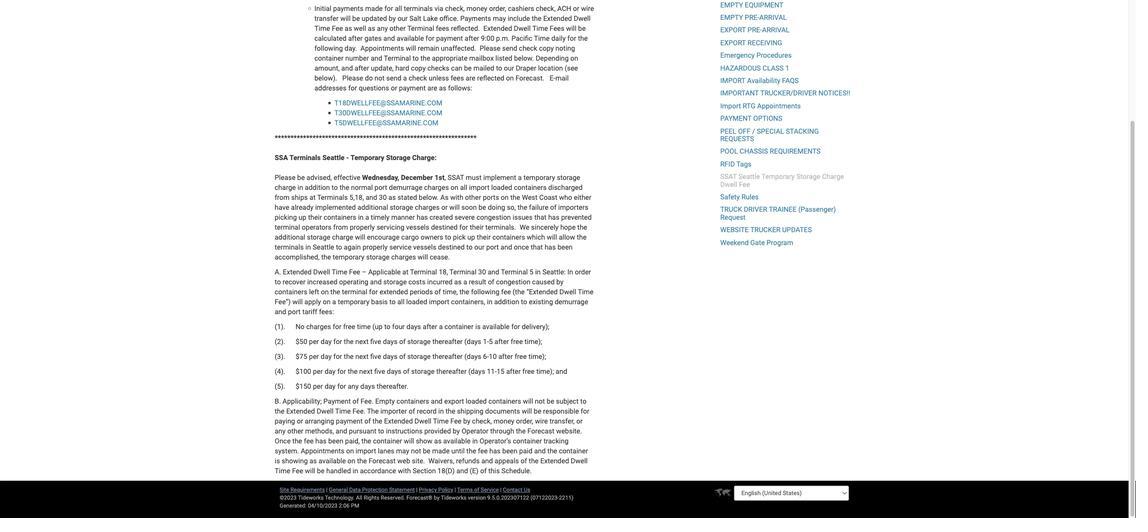 Task type: describe. For each thing, give the bounding box(es) containing it.
11-
[[487, 367, 497, 375]]

important
[[720, 89, 759, 97]]

day for $50
[[321, 337, 332, 346]]

2 vertical spatial not
[[411, 447, 421, 455]]

with inside the b. applicability; payment of fee. empty containers and export loaded containers will not be subject to the extended dwell time fee. the importer of record in the shipping documents will be responsible for paying or arranging payment of the extended dwell time fee by check, money order, wire transfer, or any other methods, and pursuant to instructions provided by operator through the forecast website. once the fee has been paid, the container will show as available in operator's container tracking system. appointments on import lanes may not be made until the fee has been paid and the container is showing as available on the forecast web site.  waivers, refunds and appeals of the extended dwell time fee will be handled in accordance with section 18(d) and (e) of this schedule.
[[398, 467, 411, 475]]

december
[[401, 173, 433, 182]]

after right 10
[[499, 352, 513, 361]]

(up
[[373, 323, 383, 331]]

in right record
[[438, 407, 444, 415]]

be up responsible in the bottom of the page
[[547, 397, 554, 405]]

terminal up hard at the left top
[[384, 54, 411, 62]]

0 horizontal spatial forecast
[[369, 457, 396, 465]]

1 horizontal spatial additional
[[358, 203, 388, 211]]

any inside initial payments made for all terminals via check, money order, cashiers check, ach or wire transfer will be updated by our salt lake office. payments may include the extended dwell time fee as well as any other terminal fees reflected.  extended dwell time fees will be calculated after gates and available for payment after 9:00 p.m. pacific time daily for the following day.  appointments will remain unaffected.  please send check copy noting container number and terminal to the appropriate mailbox listed below. depending on amount, and after update, hard copy checks can be mailed to our draper location (see below).   please do not send a check unless fees are reflected on forecast.   e-mail addresses for questions or payment are as follows:
[[377, 24, 388, 32]]

storage down the (3).      $75 per day for the next five days of storage thereafter (days 6-10 after free time);
[[411, 367, 435, 375]]

time down payment
[[335, 407, 351, 415]]

paying
[[275, 417, 295, 425]]

available inside initial payments made for all terminals via check, money order, cashiers check, ach or wire transfer will be updated by our salt lake office. payments may include the extended dwell time fee as well as any other terminal fees reflected.  extended dwell time fees will be calculated after gates and available for payment after 9:00 p.m. pacific time daily for the following day.  appointments will remain unaffected.  please send check copy noting container number and terminal to the appropriate mailbox listed below. depending on amount, and after update, hard copy checks can be mailed to our draper location (see below).   please do not send a check unless fees are reflected on forecast.   e-mail addresses for questions or payment are as follows:
[[397, 34, 424, 42]]

(2).      $50 per day for the next five days of storage thereafter (days 1-5 after free time);
[[275, 337, 542, 346]]

terminal inside a. extended dwell time fee – applicable at terminal 18, terminal 30 and terminal 5 in seattle: in order to recover increased operating and storage costs incurred as a result of congestion caused by containers left on the terminal for extended periods of time, the following fee (the "extended dwell time fee") will apply on a temporary basis to all loaded import containers, in addition to existing demurrage and port tariff fees:
[[342, 288, 367, 296]]

0 vertical spatial port
[[375, 183, 387, 191]]

1 vertical spatial properly
[[363, 243, 388, 251]]

as inside a. extended dwell time fee – applicable at terminal 18, terminal 30 and terminal 5 in seattle: in order to recover increased operating and storage costs incurred as a result of congestion caused by containers left on the terminal for extended periods of time, the following fee (the "extended dwell time fee") will apply on a temporary basis to all loaded import containers, in addition to existing demurrage and port tariff fees:
[[454, 278, 462, 286]]

recover
[[283, 278, 306, 286]]

wire inside initial payments made for all terminals via check, money order, cashiers check, ach or wire transfer will be updated by our salt lake office. payments may include the extended dwell time fee as well as any other terminal fees reflected.  extended dwell time fees will be calculated after gates and available for payment after 9:00 p.m. pacific time daily for the following day.  appointments will remain unaffected.  please send check copy noting container number and terminal to the appropriate mailbox listed below. depending on amount, and after update, hard copy checks can be mailed to our draper location (see below).   please do not send a check unless fees are reflected on forecast.   e-mail addresses for questions or payment are as follows:
[[581, 4, 594, 12]]

who
[[559, 193, 572, 201]]

manner
[[391, 213, 415, 221]]

0 vertical spatial check
[[519, 44, 537, 52]]

charges down 'service'
[[391, 253, 416, 261]]

in down operator
[[472, 437, 478, 445]]

dwell down record
[[415, 417, 432, 425]]

fee inside initial payments made for all terminals via check, money order, cashiers check, ach or wire transfer will be updated by our salt lake office. payments may include the extended dwell time fee as well as any other terminal fees reflected.  extended dwell time fees will be calculated after gates and available for payment after 9:00 p.m. pacific time daily for the following day.  appointments will remain unaffected.  please send check copy noting container number and terminal to the appropriate mailbox listed below. depending on amount, and after update, hard copy checks can be mailed to our draper location (see below).   please do not send a check unless fees are reflected on forecast.   e-mail addresses for questions or payment are as follows:
[[332, 24, 343, 32]]

fee down showing
[[292, 467, 303, 475]]

have
[[275, 203, 289, 211]]

has down methods,
[[315, 437, 327, 445]]

after right 15
[[506, 367, 521, 375]]

(days for 6-
[[465, 352, 481, 361]]

money inside initial payments made for all terminals via check, money order, cashiers check, ach or wire transfer will be updated by our salt lake office. payments may include the extended dwell time fee as well as any other terminal fees reflected.  extended dwell time fees will be calculated after gates and available for payment after 9:00 p.m. pacific time daily for the following day.  appointments will remain unaffected.  please send check copy noting container number and terminal to the appropriate mailbox listed below. depending on amount, and after update, hard copy checks can be mailed to our draper location (see below).   please do not send a check unless fees are reflected on forecast.   e-mail addresses for questions or payment are as follows:
[[467, 4, 487, 12]]

0 vertical spatial is
[[475, 323, 481, 331]]

through
[[490, 427, 514, 435]]

made inside initial payments made for all terminals via check, money order, cashiers check, ach or wire transfer will be updated by our salt lake office. payments may include the extended dwell time fee as well as any other terminal fees reflected.  extended dwell time fees will be calculated after gates and available for payment after 9:00 p.m. pacific time daily for the following day.  appointments will remain unaffected.  please send check copy noting container number and terminal to the appropriate mailbox listed below. depending on amount, and after update, hard copy checks can be mailed to our draper location (see below).   please do not send a check unless fees are reflected on forecast.   e-mail addresses for questions or payment are as follows:
[[365, 4, 383, 12]]

caused
[[532, 278, 555, 286]]

1 export from the top
[[720, 26, 746, 34]]

of down the four
[[399, 337, 406, 346]]

fee down shipping
[[450, 417, 462, 425]]

2 horizontal spatial check,
[[536, 4, 556, 12]]

a up fees:
[[332, 298, 336, 306]]

by down shipping
[[463, 417, 470, 425]]

has down the operator's
[[489, 447, 501, 455]]

1 vertical spatial their
[[470, 223, 484, 231]]

terminals inside initial payments made for all terminals via check, money order, cashiers check, ach or wire transfer will be updated by our salt lake office. payments may include the extended dwell time fee as well as any other terminal fees reflected.  extended dwell time fees will be calculated after gates and available for payment after 9:00 p.m. pacific time daily for the following day.  appointments will remain unaffected.  please send check copy noting container number and terminal to the appropriate mailbox listed below. depending on amount, and after update, hard copy checks can be mailed to our draper location (see below).   please do not send a check unless fees are reflected on forecast.   e-mail addresses for questions or payment are as follows:
[[404, 4, 433, 12]]

well
[[354, 24, 366, 32]]

in up caused
[[535, 268, 541, 276]]

gates
[[364, 34, 382, 42]]

of down the (3).      $75 per day for the next five days of storage thereafter (days 6-10 after free time);
[[403, 367, 410, 375]]

time up the operating
[[332, 268, 347, 276]]

0 vertical spatial vessels
[[406, 223, 429, 231]]

to right (up
[[384, 323, 391, 331]]

and up update,
[[371, 54, 382, 62]]

1 vertical spatial temporary
[[333, 253, 365, 261]]

days for 6-
[[383, 352, 398, 361]]

0 vertical spatial from
[[275, 193, 290, 201]]

1 vertical spatial payment
[[399, 84, 426, 92]]

sincerely
[[531, 223, 559, 231]]

accomplished,
[[275, 253, 320, 261]]

1 vertical spatial destined
[[438, 243, 465, 251]]

to left again
[[336, 243, 342, 251]]

will inside a. extended dwell time fee – applicable at terminal 18, terminal 30 and terminal 5 in seattle: in order to recover increased operating and storage costs incurred as a result of congestion caused by containers left on the terminal for extended periods of time, the following fee (the "extended dwell time fee") will apply on a temporary basis to all loaded import containers, in addition to existing demurrage and port tariff fees:
[[292, 298, 303, 306]]

five for $100
[[374, 367, 385, 375]]

0 vertical spatial terminals
[[290, 153, 321, 162]]

demurrage inside a. extended dwell time fee – applicable at terminal 18, terminal 30 and terminal 5 in seattle: in order to recover increased operating and storage costs incurred as a result of congestion caused by containers left on the terminal for extended periods of time, the following fee (the "extended dwell time fee") will apply on a temporary basis to all loaded import containers, in addition to existing demurrage and port tariff fees:
[[555, 298, 588, 306]]

(3).      $75 per day for the next five days of storage thereafter (days 6-10 after free time);
[[275, 352, 546, 361]]

next for $75
[[355, 352, 369, 361]]

all inside , ssat must implement a temporary storage charge in addition to the normal port demurrage charges on all import loaded containers discharged from ships at terminals 5,18, and 30 as stated below. as with other ports on the west coast who either have already implemented additional storage charges or will soon be doing so, the failure of importers picking up their containers in a timely manner has created severe congestion issues that has prevented terminal operators from properly servicing vessels destined for their terminals.  we sincerely hope the additional storage charge will encourage cargo owners to pick up their containers which will allow the terminals in seattle to again properly service vessels destined to our port and once that has been accomplished, the temporary storage charges will cease.
[[460, 183, 467, 191]]

owners
[[421, 233, 443, 241]]

already
[[291, 203, 314, 211]]

or inside , ssat must implement a temporary storage charge in addition to the normal port demurrage charges on all import loaded containers discharged from ships at terminals 5,18, and 30 as stated below. as with other ports on the west coast who either have already implemented additional storage charges or will soon be doing so, the failure of importers picking up their containers in a timely manner has created severe congestion issues that has prevented terminal operators from properly servicing vessels destined for their terminals.  we sincerely hope the additional storage charge will encourage cargo owners to pick up their containers which will allow the terminals in seattle to again properly service vessels destined to our port and once that has been accomplished, the temporary storage charges will cease.
[[441, 203, 448, 211]]

loaded inside , ssat must implement a temporary storage charge in addition to the normal port demurrage charges on all import loaded containers discharged from ships at terminals 5,18, and 30 as stated below. as with other ports on the west coast who either have already implemented additional storage charges or will soon be doing so, the failure of importers picking up their containers in a timely manner has created severe congestion issues that has prevented terminal operators from properly servicing vessels destined for their terminals.  we sincerely hope the additional storage charge will encourage cargo owners to pick up their containers which will allow the terminals in seattle to again properly service vessels destined to our port and once that has been accomplished, the temporary storage charges will cease.
[[491, 183, 512, 191]]

hazardous class 1 link
[[720, 64, 790, 72]]

per for $75
[[309, 352, 319, 361]]

of right payment
[[353, 397, 359, 405]]

ssa terminals seattle - temporary storage charge:
[[275, 153, 437, 162]]

$50
[[296, 337, 307, 346]]

be right the fees on the left top of the page
[[578, 24, 586, 32]]

04/10/2023
[[308, 503, 338, 509]]

terminal up the 'costs' at the left bottom of the page
[[410, 268, 437, 276]]

extended down 'tracking'
[[540, 457, 569, 465]]

2 vertical spatial their
[[477, 233, 491, 241]]

has left the created
[[417, 213, 428, 221]]

empty equipment empty pre-arrival export pre-arrival export receiving emergency procedures hazardous class 1 import availability faqs important trucker/driver notices!! import rtg appointments payment options peel off / special stacking requests pool chassis requirements rfid tags ssat seattle temporary storage charge dwell fee safety rules truck driver trainee (passenger) request website trucker updates weekend gate program
[[720, 1, 851, 247]]

to down severe
[[467, 243, 473, 251]]

storage up applicable
[[366, 253, 390, 261]]

days for 11-
[[387, 367, 401, 375]]

either
[[574, 193, 592, 201]]

west
[[522, 193, 538, 201]]

1 horizontal spatial fee
[[478, 447, 488, 455]]

appointments inside empty equipment empty pre-arrival export pre-arrival export receiving emergency procedures hazardous class 1 import availability faqs important trucker/driver notices!! import rtg appointments payment options peel off / special stacking requests pool chassis requirements rfid tags ssat seattle temporary storage charge dwell fee safety rules truck driver trainee (passenger) request website trucker updates weekend gate program
[[757, 102, 801, 110]]

fees
[[550, 24, 565, 32]]

for inside , ssat must implement a temporary storage charge in addition to the normal port demurrage charges on all import loaded containers discharged from ships at terminals 5,18, and 30 as stated below. as with other ports on the west coast who either have already implemented additional storage charges or will soon be doing so, the failure of importers picking up their containers in a timely manner has created severe congestion issues that has prevented terminal operators from properly servicing vessels destined for their terminals.  we sincerely hope the additional storage charge will encourage cargo owners to pick up their containers which will allow the terminals in seattle to again properly service vessels destined to our port and once that has been accomplished, the temporary storage charges will cease.
[[459, 223, 468, 231]]

0 horizontal spatial storage
[[386, 153, 411, 162]]

periods
[[410, 288, 433, 296]]

congestion inside a. extended dwell time fee – applicable at terminal 18, terminal 30 and terminal 5 in seattle: in order to recover increased operating and storage costs incurred as a result of congestion caused by containers left on the terminal for extended periods of time, the following fee (the "extended dwell time fee") will apply on a temporary basis to all loaded import containers, in addition to existing demurrage and port tariff fees:
[[496, 278, 531, 286]]

picking
[[275, 213, 297, 221]]

of inside site requirements | general data protection statement | privacy policy | terms of service | contact us ©2023 tideworks technology. all rights reserved. forecast® by tideworks version 9.5.0.202307122 (07122023-2211) generated: 04/10/2023 2:06 pm
[[474, 487, 479, 493]]

payments
[[333, 4, 364, 12]]

5 inside a. extended dwell time fee – applicable at terminal 18, terminal 30 and terminal 5 in seattle: in order to recover increased operating and storage costs incurred as a result of congestion caused by containers left on the terminal for extended periods of time, the following fee (the "extended dwell time fee") will apply on a temporary basis to all loaded import containers, in addition to existing demurrage and port tariff fees:
[[530, 268, 534, 276]]

containers down implemented
[[324, 213, 356, 221]]

extended up the fees on the left top of the page
[[543, 14, 572, 22]]

discharged
[[548, 183, 583, 191]]

by inside site requirements | general data protection statement | privacy policy | terms of service | contact us ©2023 tideworks technology. all rights reserved. forecast® by tideworks version 9.5.0.202307122 (07122023-2211) generated: 04/10/2023 2:06 pm
[[434, 495, 440, 501]]

has down which
[[545, 243, 556, 251]]

any inside the b. applicability; payment of fee. empty containers and export loaded containers will not be subject to the extended dwell time fee. the importer of record in the shipping documents will be responsible for paying or arranging payment of the extended dwell time fee by check, money order, wire transfer, or any other methods, and pursuant to instructions provided by operator through the forecast website. once the fee has been paid, the container will show as available in operator's container tracking system. appointments on import lanes may not be made until the fee has been paid and the container is showing as available on the forecast web site.  waivers, refunds and appeals of the extended dwell time fee will be handled in accordance with section 18(d) and (e) of this schedule.
[[275, 427, 286, 435]]

of down incurred
[[435, 288, 441, 296]]

will left 'remain' at left
[[406, 44, 416, 52]]

1 vertical spatial arrival
[[762, 26, 790, 34]]

may inside initial payments made for all terminals via check, money order, cashiers check, ach or wire transfer will be updated by our salt lake office. payments may include the extended dwell time fee as well as any other terminal fees reflected.  extended dwell time fees will be calculated after gates and available for payment after 9:00 p.m. pacific time daily for the following day.  appointments will remain unaffected.  please send check copy noting container number and terminal to the appropriate mailbox listed below. depending on amount, and after update, hard copy checks can be mailed to our draper location (see below).   please do not send a check unless fees are reflected on forecast.   e-mail addresses for questions or payment are as follows:
[[493, 14, 506, 22]]

0 vertical spatial our
[[398, 14, 408, 22]]

trucker
[[751, 226, 781, 234]]

will down sincerely
[[547, 233, 557, 241]]

following inside initial payments made for all terminals via check, money order, cashiers check, ach or wire transfer will be updated by our salt lake office. payments may include the extended dwell time fee as well as any other terminal fees reflected.  extended dwell time fees will be calculated after gates and available for payment after 9:00 p.m. pacific time daily for the following day.  appointments will remain unaffected.  please send check copy noting container number and terminal to the appropriate mailbox listed below. depending on amount, and after update, hard copy checks can be mailed to our draper location (see below).   please do not send a check unless fees are reflected on forecast.   e-mail addresses for questions or payment are as follows:
[[315, 44, 343, 52]]

will down payments
[[340, 14, 351, 22]]

safety
[[720, 193, 740, 201]]

paid,
[[345, 437, 360, 445]]

addition inside , ssat must implement a temporary storage charge in addition to the normal port demurrage charges on all import loaded containers discharged from ships at terminals 5,18, and 30 as stated below. as with other ports on the west coast who either have already implemented additional storage charges or will soon be doing so, the failure of importers picking up their containers in a timely manner has created severe congestion issues that has prevented terminal operators from properly servicing vessels destined for their terminals.  we sincerely hope the additional storage charge will encourage cargo owners to pick up their containers which will allow the terminals in seattle to again properly service vessels destined to our port and once that has been accomplished, the temporary storage charges will cease.
[[305, 183, 330, 191]]

driver
[[744, 205, 767, 214]]

appointments inside the b. applicability; payment of fee. empty containers and export loaded containers will not be subject to the extended dwell time fee. the importer of record in the shipping documents will be responsible for paying or arranging payment of the extended dwell time fee by check, money order, wire transfer, or any other methods, and pursuant to instructions provided by operator through the forecast website. once the fee has been paid, the container will show as available in operator's container tracking system. appointments on import lanes may not be made until the fee has been paid and the container is showing as available on the forecast web site.  waivers, refunds and appeals of the extended dwell time fee will be handled in accordance with section 18(d) and (e) of this schedule.
[[301, 447, 344, 455]]

and right gates
[[383, 34, 395, 42]]

a down a. extended dwell time fee – applicable at terminal 18, terminal 30 and terminal 5 in seattle: in order to recover increased operating and storage costs incurred as a result of congestion caused by containers left on the terminal for extended periods of time, the following fee (the "extended dwell time fee") will apply on a temporary basis to all loaded import containers, in addition to existing demurrage and port tariff fees:
[[439, 323, 443, 331]]

1 | from the left
[[326, 487, 328, 493]]

and down applicable
[[370, 278, 382, 286]]

0 vertical spatial payment
[[436, 34, 463, 42]]

lake
[[423, 14, 438, 22]]

operator's
[[480, 437, 511, 445]]

will up severe
[[449, 203, 460, 211]]

container up the lanes
[[373, 437, 402, 445]]

2 vertical spatial been
[[502, 447, 518, 455]]

4 | from the left
[[500, 487, 502, 493]]

ports
[[483, 193, 499, 201]]

payment inside the b. applicability; payment of fee. empty containers and export loaded containers will not be subject to the extended dwell time fee. the importer of record in the shipping documents will be responsible for paying or arranging payment of the extended dwell time fee by check, money order, wire transfer, or any other methods, and pursuant to instructions provided by operator through the forecast website. once the fee has been paid, the container will show as available in operator's container tracking system. appointments on import lanes may not be made until the fee has been paid and the container is showing as available on the forecast web site.  waivers, refunds and appeals of the extended dwell time fee will be handled in accordance with section 18(d) and (e) of this schedule.
[[336, 417, 363, 425]]

0 vertical spatial send
[[502, 44, 517, 52]]

record
[[417, 407, 437, 415]]

check, inside the b. applicability; payment of fee. empty containers and export loaded containers will not be subject to the extended dwell time fee. the importer of record in the shipping documents will be responsible for paying or arranging payment of the extended dwell time fee by check, money order, wire transfer, or any other methods, and pursuant to instructions provided by operator through the forecast website. once the fee has been paid, the container will show as available in operator's container tracking system. appointments on import lanes may not be made until the fee has been paid and the container is showing as available on the forecast web site.  waivers, refunds and appeals of the extended dwell time fee will be handled in accordance with section 18(d) and (e) of this schedule.
[[472, 417, 492, 425]]

extended down importer
[[384, 417, 413, 425]]

in up ships
[[298, 183, 303, 191]]

effective
[[334, 173, 360, 182]]

0 horizontal spatial fee
[[304, 437, 314, 445]]

truck driver trainee (passenger) request link
[[720, 205, 836, 221]]

thereafter for 6-
[[432, 352, 463, 361]]

cashiers
[[508, 4, 534, 12]]

be down show
[[423, 447, 431, 455]]

other inside , ssat must implement a temporary storage charge in addition to the normal port demurrage charges on all import loaded containers discharged from ships at terminals 5,18, and 30 as stated below. as with other ports on the west coast who either have already implemented additional storage charges or will soon be doing so, the failure of importers picking up their containers in a timely manner has created severe congestion issues that has prevented terminal operators from properly servicing vessels destined for their terminals.  we sincerely hope the additional storage charge will encourage cargo owners to pick up their containers which will allow the terminals in seattle to again properly service vessels destined to our port and once that has been accomplished, the temporary storage charges will cease.
[[465, 193, 481, 201]]

seattle inside empty equipment empty pre-arrival export pre-arrival export receiving emergency procedures hazardous class 1 import availability faqs important trucker/driver notices!! import rtg appointments payment options peel off / special stacking requests pool chassis requirements rfid tags ssat seattle temporary storage charge dwell fee safety rules truck driver trainee (passenger) request website trucker updates weekend gate program
[[739, 173, 760, 181]]

reflected
[[477, 74, 504, 82]]

questions
[[359, 84, 389, 92]]

terminal inside , ssat must implement a temporary storage charge in addition to the normal port demurrage charges on all import loaded containers discharged from ships at terminals 5,18, and 30 as stated below. as with other ports on the west coast who either have already implemented additional storage charges or will soon be doing so, the failure of importers picking up their containers in a timely manner has created severe congestion issues that has prevented terminal operators from properly servicing vessels destined for their terminals.  we sincerely hope the additional storage charge will encourage cargo owners to pick up their containers which will allow the terminals in seattle to again properly service vessels destined to our port and once that has been accomplished, the temporary storage charges will cease.
[[275, 223, 300, 231]]

(days for 11-
[[468, 367, 485, 375]]

0 vertical spatial temporary
[[524, 173, 555, 182]]

shipping
[[457, 407, 484, 415]]

0 vertical spatial forecast
[[528, 427, 555, 435]]

extended down applicability;
[[286, 407, 315, 415]]

is inside the b. applicability; payment of fee. empty containers and export loaded containers will not be subject to the extended dwell time fee. the importer of record in the shipping documents will be responsible for paying or arranging payment of the extended dwell time fee by check, money order, wire transfer, or any other methods, and pursuant to instructions provided by operator through the forecast website. once the fee has been paid, the container will show as available in operator's container tracking system. appointments on import lanes may not be made until the fee has been paid and the container is showing as available on the forecast web site.  waivers, refunds and appeals of the extended dwell time fee will be handled in accordance with section 18(d) and (e) of this schedule.
[[275, 457, 280, 465]]

weekend gate program link
[[720, 238, 793, 247]]

no
[[296, 323, 305, 331]]

day for $75
[[321, 352, 332, 361]]

storage up discharged
[[557, 173, 580, 182]]

mailed
[[474, 64, 494, 72]]

storage inside empty equipment empty pre-arrival export pre-arrival export receiving emergency procedures hazardous class 1 import availability faqs important trucker/driver notices!! import rtg appointments payment options peel off / special stacking requests pool chassis requirements rfid tags ssat seattle temporary storage charge dwell fee safety rules truck driver trainee (passenger) request website trucker updates weekend gate program
[[797, 173, 821, 181]]

a right implement
[[518, 173, 522, 182]]

us
[[524, 487, 530, 493]]

empty
[[375, 397, 395, 405]]

terminal down salt
[[407, 24, 434, 32]]

charge:
[[412, 153, 437, 162]]

availability
[[747, 76, 781, 85]]

loaded inside a. extended dwell time fee – applicable at terminal 18, terminal 30 and terminal 5 in seattle: in order to recover increased operating and storage costs incurred as a result of congestion caused by containers left on the terminal for extended periods of time, the following fee (the "extended dwell time fee") will apply on a temporary basis to all loaded import containers, in addition to existing demurrage and port tariff fees:
[[406, 298, 427, 306]]

operators
[[302, 223, 332, 231]]

2 | from the left
[[416, 487, 418, 493]]

and up paid,
[[336, 427, 347, 435]]

0 vertical spatial fee.
[[361, 397, 374, 405]]

four
[[392, 323, 405, 331]]

available up '1-'
[[482, 323, 510, 331]]

will right documents
[[522, 407, 532, 415]]

import inside , ssat must implement a temporary storage charge in addition to the normal port demurrage charges on all import loaded containers discharged from ships at terminals 5,18, and 30 as stated below. as with other ports on the west coast who either have already implemented additional storage charges or will soon be doing so, the failure of importers picking up their containers in a timely manner has created severe congestion issues that has prevented terminal operators from properly servicing vessels destined for their terminals.  we sincerely hope the additional storage charge will encourage cargo owners to pick up their containers which will allow the terminals in seattle to again properly service vessels destined to our port and once that has been accomplished, the temporary storage charges will cease.
[[469, 183, 490, 191]]

a left result on the bottom of the page
[[463, 278, 467, 286]]

and down fee")
[[275, 308, 286, 316]]

requirements
[[770, 147, 821, 155]]

to right pursuant
[[378, 427, 384, 435]]

0 horizontal spatial charge
[[275, 183, 296, 191]]

data
[[349, 487, 361, 493]]

noting
[[556, 44, 575, 52]]

peel off / special stacking requests link
[[720, 127, 819, 143]]

number
[[345, 54, 369, 62]]

1 vertical spatial charge
[[332, 233, 353, 241]]

after down "well"
[[348, 34, 363, 42]]

0 vertical spatial properly
[[350, 223, 375, 231]]

may inside the b. applicability; payment of fee. empty containers and export loaded containers will not be subject to the extended dwell time fee. the importer of record in the shipping documents will be responsible for paying or arranging payment of the extended dwell time fee by check, money order, wire transfer, or any other methods, and pursuant to instructions provided by operator through the forecast website. once the fee has been paid, the container will show as available in operator's container tracking system. appointments on import lanes may not be made until the fee has been paid and the container is showing as available on the forecast web site.  waivers, refunds and appeals of the extended dwell time fee will be handled in accordance with section 18(d) and (e) of this schedule.
[[396, 447, 409, 455]]

and up "this"
[[481, 457, 493, 465]]

time); for (3).      $75 per day for the next five days of storage thereafter (days 6-10 after free time);
[[529, 352, 546, 361]]

terminal up result on the bottom of the page
[[450, 268, 477, 276]]

in up accomplished,
[[306, 243, 311, 251]]

1-
[[483, 337, 489, 346]]

as right showing
[[310, 457, 317, 465]]

trucker/driver
[[761, 89, 817, 97]]

and left once on the left of the page
[[501, 243, 512, 251]]

applicable
[[368, 268, 401, 276]]

1 vertical spatial 5
[[489, 337, 493, 346]]

0 vertical spatial arrival
[[760, 13, 787, 22]]

after up (2).      $50 per day for the next five days of storage thereafter (days 1-5 after free time);
[[423, 323, 437, 331]]

18,
[[439, 268, 448, 276]]

to down a.
[[275, 278, 281, 286]]

storage down (1).      no charges for free time (up to four days after a container is available for delivery);
[[407, 337, 431, 346]]

forecast®
[[407, 495, 433, 501]]

(the
[[513, 288, 525, 296]]

reserved.
[[381, 495, 405, 501]]

of down paid
[[521, 457, 527, 465]]

to left the pick
[[445, 233, 451, 241]]

off
[[738, 127, 751, 135]]

dwell up noting
[[574, 14, 591, 22]]

1 empty from the top
[[720, 1, 743, 9]]

free for (2).      $50 per day for the next five days of storage thereafter (days 1-5 after free time);
[[511, 337, 523, 346]]

demurrage inside , ssat must implement a temporary storage charge in addition to the normal port demurrage charges on all import loaded containers discharged from ships at terminals 5,18, and 30 as stated below. as with other ports on the west coast who either have already implemented additional storage charges or will soon be doing so, the failure of importers picking up their containers in a timely manner has created severe congestion issues that has prevented terminal operators from properly servicing vessels destined for their terminals.  we sincerely hope the additional storage charge will encourage cargo owners to pick up their containers which will allow the terminals in seattle to again properly service vessels destined to our port and once that has been accomplished, the temporary storage charges will cease.
[[389, 183, 423, 191]]

once
[[275, 437, 291, 445]]

1 vertical spatial copy
[[411, 64, 426, 72]]

order, inside the b. applicability; payment of fee. empty containers and export loaded containers will not be subject to the extended dwell time fee. the importer of record in the shipping documents will be responsible for paying or arranging payment of the extended dwell time fee by check, money order, wire transfer, or any other methods, and pursuant to instructions provided by operator through the forecast website. once the fee has been paid, the container will show as available in operator's container tracking system. appointments on import lanes may not be made until the fee has been paid and the container is showing as available on the forecast web site.  waivers, refunds and appeals of the extended dwell time fee will be handled in accordance with section 18(d) and (e) of this schedule.
[[516, 417, 533, 425]]

made inside the b. applicability; payment of fee. empty containers and export loaded containers will not be subject to the extended dwell time fee. the importer of record in the shipping documents will be responsible for paying or arranging payment of the extended dwell time fee by check, money order, wire transfer, or any other methods, and pursuant to instructions provided by operator through the forecast website. once the fee has been paid, the container will show as available in operator's container tracking system. appointments on import lanes may not be made until the fee has been paid and the container is showing as available on the forecast web site.  waivers, refunds and appeals of the extended dwell time fee will be handled in accordance with section 18(d) and (e) of this schedule.
[[432, 447, 450, 455]]

chassis
[[740, 147, 768, 155]]

time
[[357, 323, 371, 331]]

fee inside a. extended dwell time fee – applicable at terminal 18, terminal 30 and terminal 5 in seattle: in order to recover increased operating and storage costs incurred as a result of congestion caused by containers left on the terminal for extended periods of time, the following fee (the "extended dwell time fee") will apply on a temporary basis to all loaded import containers, in addition to existing demurrage and port tariff fees:
[[501, 288, 511, 296]]

and right paid
[[534, 447, 546, 455]]

transfer
[[315, 14, 339, 22]]

tariff
[[302, 308, 317, 316]]

website.
[[556, 427, 582, 435]]

9.5.0.202307122
[[487, 495, 529, 501]]

2 horizontal spatial not
[[535, 397, 545, 405]]

below. inside initial payments made for all terminals via check, money order, cashiers check, ach or wire transfer will be updated by our salt lake office. payments may include the extended dwell time fee as well as any other terminal fees reflected.  extended dwell time fees will be calculated after gates and available for payment after 9:00 p.m. pacific time daily for the following day.  appointments will remain unaffected.  please send check copy noting container number and terminal to the appropriate mailbox listed below. depending on amount, and after update, hard copy checks can be mailed to our draper location (see below).   please do not send a check unless fees are reflected on forecast.   e-mail addresses for questions or payment are as follows:
[[514, 54, 534, 62]]

lanes
[[378, 447, 395, 455]]

1 vertical spatial our
[[504, 64, 514, 72]]

1 vertical spatial send
[[386, 74, 401, 82]]

0 horizontal spatial check,
[[445, 4, 465, 12]]

costs
[[409, 278, 426, 286]]

handled
[[326, 467, 351, 475]]

time down transfer at the top left of the page
[[315, 24, 330, 32]]

again
[[344, 243, 361, 251]]

free for (3).      $75 per day for the next five days of storage thereafter (days 6-10 after free time);
[[515, 352, 527, 361]]

can
[[451, 64, 462, 72]]

implemented
[[315, 203, 356, 211]]

technology.
[[325, 495, 355, 501]]

all inside a. extended dwell time fee – applicable at terminal 18, terminal 30 and terminal 5 in seattle: in order to recover increased operating and storage costs incurred as a result of congestion caused by containers left on the terminal for extended periods of time, the following fee (the "extended dwell time fee") will apply on a temporary basis to all loaded import containers, in addition to existing demurrage and port tariff fees:
[[397, 298, 405, 306]]

port inside a. extended dwell time fee – applicable at terminal 18, terminal 30 and terminal 5 in seattle: in order to recover increased operating and storage costs incurred as a result of congestion caused by containers left on the terminal for extended periods of time, the following fee (the "extended dwell time fee") will apply on a temporary basis to all loaded import containers, in addition to existing demurrage and port tariff fees:
[[288, 308, 301, 316]]

-
[[346, 153, 349, 162]]

will up again
[[355, 233, 365, 241]]

payment options link
[[720, 114, 783, 123]]

and up subject
[[556, 367, 567, 375]]

and down normal
[[366, 193, 377, 201]]

1 vertical spatial fee.
[[353, 407, 366, 415]]

time left the fees on the left top of the page
[[532, 24, 548, 32]]

of up pursuant
[[365, 417, 371, 425]]

been inside , ssat must implement a temporary storage charge in addition to the normal port demurrage charges on all import loaded containers discharged from ships at terminals 5,18, and 30 as stated below. as with other ports on the west coast who either have already implemented additional storage charges or will soon be doing so, the failure of importers picking up their containers in a timely manner has created severe congestion issues that has prevented terminal operators from properly servicing vessels destined for their terminals.  we sincerely hope the additional storage charge will encourage cargo owners to pick up their containers which will allow the terminals in seattle to again properly service vessels destined to our port and once that has been accomplished, the temporary storage charges will cease.
[[558, 243, 573, 251]]

update,
[[371, 64, 394, 72]]

program
[[767, 238, 793, 247]]

container up paid
[[513, 437, 542, 445]]

wire inside the b. applicability; payment of fee. empty containers and export loaded containers will not be subject to the extended dwell time fee. the importer of record in the shipping documents will be responsible for paying or arranging payment of the extended dwell time fee by check, money order, wire transfer, or any other methods, and pursuant to instructions provided by operator through the forecast website. once the fee has been paid, the container will show as available in operator's container tracking system. appointments on import lanes may not be made until the fee has been paid and the container is showing as available on the forecast web site.  waivers, refunds and appeals of the extended dwell time fee will be handled in accordance with section 18(d) and (e) of this schedule.
[[535, 417, 548, 425]]

0 vertical spatial pre-
[[745, 13, 760, 22]]

seattle inside , ssat must implement a temporary storage charge in addition to the normal port demurrage charges on all import loaded containers discharged from ships at terminals 5,18, and 30 as stated below. as with other ports on the west coast who either have already implemented additional storage charges or will soon be doing so, the failure of importers picking up their containers in a timely manner has created severe congestion issues that has prevented terminal operators from properly servicing vessels destined for their terminals.  we sincerely hope the additional storage charge will encourage cargo owners to pick up their containers which will allow the terminals in seattle to again properly service vessels destined to our port and once that has been accomplished, the temporary storage charges will cease.
[[313, 243, 334, 251]]

30 inside , ssat must implement a temporary storage charge in addition to the normal port demurrage charges on all import loaded containers discharged from ships at terminals 5,18, and 30 as stated below. as with other ports on the west coast who either have already implemented additional storage charges or will soon be doing so, the failure of importers picking up their containers in a timely manner has created severe congestion issues that has prevented terminal operators from properly servicing vessels destined for their terminals.  we sincerely hope the additional storage charge will encourage cargo owners to pick up their containers which will allow the terminals in seattle to again properly service vessels destined to our port and once that has been accomplished, the temporary storage charges will cease.
[[379, 193, 387, 201]]

or up website.
[[577, 417, 583, 425]]

ships
[[291, 193, 308, 201]]

will left cease.
[[418, 253, 428, 261]]

as down unless
[[439, 84, 446, 92]]

0 vertical spatial destined
[[431, 223, 458, 231]]

charges up the created
[[415, 203, 440, 211]]

do
[[365, 74, 373, 82]]

a inside initial payments made for all terminals via check, money order, cashiers check, ach or wire transfer will be updated by our salt lake office. payments may include the extended dwell time fee as well as any other terminal fees reflected.  extended dwell time fees will be calculated after gates and available for payment after 9:00 p.m. pacific time daily for the following day.  appointments will remain unaffected.  please send check copy noting container number and terminal to the appropriate mailbox listed below. depending on amount, and after update, hard copy checks can be mailed to our draper location (see below).   please do not send a check unless fees are reflected on forecast.   e-mail addresses for questions or payment are as follows:
[[403, 74, 407, 82]]

terminals inside , ssat must implement a temporary storage charge in addition to the normal port demurrage charges on all import loaded containers discharged from ships at terminals 5,18, and 30 as stated below. as with other ports on the west coast who either have already implemented additional storage charges or will soon be doing so, the failure of importers picking up their containers in a timely manner has created severe congestion issues that has prevented terminal operators from properly servicing vessels destined for their terminals.  we sincerely hope the additional storage charge will encourage cargo owners to pick up their containers which will allow the terminals in seattle to again properly service vessels destined to our port and once that has been accomplished, the temporary storage charges will cease.
[[275, 243, 304, 251]]

1 vertical spatial that
[[531, 243, 543, 251]]

0 vertical spatial that
[[534, 213, 547, 221]]

days for 1-
[[383, 337, 398, 346]]

result
[[469, 278, 486, 286]]

containers down the terminals.
[[493, 233, 525, 241]]

1 vertical spatial vessels
[[413, 243, 436, 251]]

faqs
[[782, 76, 799, 85]]

1 horizontal spatial copy
[[539, 44, 554, 52]]

empty pre-arrival link
[[720, 13, 787, 22]]

terminals inside , ssat must implement a temporary storage charge in addition to the normal port demurrage charges on all import loaded containers discharged from ships at terminals 5,18, and 30 as stated below. as with other ports on the west coast who either have already implemented additional storage charges or will soon be doing so, the failure of importers picking up their containers in a timely manner has created severe congestion issues that has prevented terminal operators from properly servicing vessels destined for their terminals.  we sincerely hope the additional storage charge will encourage cargo owners to pick up their containers which will allow the terminals in seattle to again properly service vessels destined to our port and once that has been accomplished, the temporary storage charges will cease.
[[317, 193, 348, 201]]

1 vertical spatial any
[[348, 382, 359, 390]]



Task type: locate. For each thing, give the bounding box(es) containing it.
loaded down implement
[[491, 183, 512, 191]]

encourage
[[367, 233, 400, 241]]

will down showing
[[305, 467, 315, 475]]

0 vertical spatial below.
[[514, 54, 534, 62]]

charges
[[424, 183, 449, 191], [415, 203, 440, 211], [391, 253, 416, 261], [306, 323, 331, 331]]

dwell up pacific
[[514, 24, 531, 32]]

pre- down empty equipment link
[[745, 13, 760, 22]]

addition inside a. extended dwell time fee – applicable at terminal 18, terminal 30 and terminal 5 in seattle: in order to recover increased operating and storage costs incurred as a result of congestion caused by containers left on the terminal for extended periods of time, the following fee (the "extended dwell time fee") will apply on a temporary basis to all loaded import containers, in addition to existing demurrage and port tariff fees:
[[494, 298, 519, 306]]

1 vertical spatial seattle
[[739, 173, 760, 181]]

privacy policy link
[[419, 487, 453, 493]]

1 horizontal spatial are
[[466, 74, 476, 82]]

updates
[[782, 226, 812, 234]]

storage up extended
[[383, 278, 407, 286]]

has up sincerely
[[548, 213, 560, 221]]

time left daily
[[534, 34, 550, 42]]

by inside initial payments made for all terminals via check, money order, cashiers check, ach or wire transfer will be updated by our salt lake office. payments may include the extended dwell time fee as well as any other terminal fees reflected.  extended dwell time fees will be calculated after gates and available for payment after 9:00 p.m. pacific time daily for the following day.  appointments will remain unaffected.  please send check copy noting container number and terminal to the appropriate mailbox listed below. depending on amount, and after update, hard copy checks can be mailed to our draper location (see below).   please do not send a check unless fees are reflected on forecast.   e-mail addresses for questions or payment are as follows:
[[389, 14, 396, 22]]

been up appeals
[[502, 447, 518, 455]]

ssat inside empty equipment empty pre-arrival export pre-arrival export receiving emergency procedures hazardous class 1 import availability faqs important trucker/driver notices!! import rtg appointments payment options peel off / special stacking requests pool chassis requirements rfid tags ssat seattle temporary storage charge dwell fee safety rules truck driver trainee (passenger) request website trucker updates weekend gate program
[[720, 173, 737, 181]]

1 horizontal spatial from
[[333, 223, 348, 231]]

0 horizontal spatial our
[[398, 14, 408, 22]]

by inside a. extended dwell time fee – applicable at terminal 18, terminal 30 and terminal 5 in seattle: in order to recover increased operating and storage costs incurred as a result of congestion caused by containers left on the terminal for extended periods of time, the following fee (the "extended dwell time fee") will apply on a temporary basis to all loaded import containers, in addition to existing demurrage and port tariff fees:
[[556, 278, 564, 286]]

0 horizontal spatial up
[[299, 213, 306, 221]]

extended
[[380, 288, 408, 296]]

with inside , ssat must implement a temporary storage charge in addition to the normal port demurrage charges on all import loaded containers discharged from ships at terminals 5,18, and 30 as stated below. as with other ports on the west coast who either have already implemented additional storage charges or will soon be doing so, the failure of importers picking up their containers in a timely manner has created severe congestion issues that has prevented terminal operators from properly servicing vessels destined for their terminals.  we sincerely hope the additional storage charge will encourage cargo owners to pick up their containers which will allow the terminals in seattle to again properly service vessels destined to our port and once that has been accomplished, the temporary storage charges will cease.
[[450, 193, 463, 201]]

terminal down picking
[[275, 223, 300, 231]]

0 vertical spatial any
[[377, 24, 388, 32]]

importers
[[558, 203, 589, 211]]

| left the general
[[326, 487, 328, 493]]

charge up again
[[332, 233, 353, 241]]

1 horizontal spatial money
[[494, 417, 515, 425]]

contact
[[503, 487, 522, 493]]

appropriate
[[432, 54, 468, 62]]

prevented
[[561, 213, 592, 221]]

0 horizontal spatial wire
[[535, 417, 548, 425]]

1 vertical spatial storage
[[797, 173, 821, 181]]

time); for (4).      $100 per day for the next five days of storage thereafter (days 11-15 after free time); and
[[536, 367, 554, 375]]

terminals up salt
[[404, 4, 433, 12]]

website trucker updates link
[[720, 226, 812, 234]]

at up the 'costs' at the left bottom of the page
[[402, 268, 409, 276]]

2211)
[[559, 495, 574, 501]]

emergency
[[720, 51, 755, 59]]

payment down hard at the left top
[[399, 84, 426, 92]]

1 vertical spatial from
[[333, 223, 348, 231]]

initial
[[315, 4, 331, 12]]

1 horizontal spatial not
[[411, 447, 421, 455]]

any up payment
[[348, 382, 359, 390]]

30 inside a. extended dwell time fee – applicable at terminal 18, terminal 30 and terminal 5 in seattle: in order to recover increased operating and storage costs incurred as a result of congestion caused by containers left on the terminal for extended periods of time, the following fee (the "extended dwell time fee") will apply on a temporary basis to all loaded import containers, in addition to existing demurrage and port tariff fees:
[[478, 268, 486, 276]]

containers up record
[[397, 397, 429, 405]]

1 vertical spatial time);
[[529, 352, 546, 361]]

as inside , ssat must implement a temporary storage charge in addition to the normal port demurrage charges on all import loaded containers discharged from ships at terminals 5,18, and 30 as stated below. as with other ports on the west coast who either have already implemented additional storage charges or will soon be doing so, the failure of importers picking up their containers in a timely manner has created severe congestion issues that has prevented terminal operators from properly servicing vessels destined for their terminals.  we sincerely hope the additional storage charge will encourage cargo owners to pick up their containers which will allow the terminals in seattle to again properly service vessels destined to our port and once that has been accomplished, the temporary storage charges will cease.
[[389, 193, 396, 201]]

soon
[[462, 203, 477, 211]]

rfid
[[720, 160, 735, 168]]

which
[[527, 233, 545, 241]]

fees down can
[[451, 74, 464, 82]]

1 vertical spatial loaded
[[406, 298, 427, 306]]

1 vertical spatial pre-
[[748, 26, 762, 34]]

please inside initial payments made for all terminals via check, money order, cashiers check, ach or wire transfer will be updated by our salt lake office. payments may include the extended dwell time fee as well as any other terminal fees reflected.  extended dwell time fees will be calculated after gates and available for payment after 9:00 p.m. pacific time daily for the following day.  appointments will remain unaffected.  please send check copy noting container number and terminal to the appropriate mailbox listed below. depending on amount, and after update, hard copy checks can be mailed to our draper location (see below).   please do not send a check unless fees are reflected on forecast.   e-mail addresses for questions or payment are as follows:
[[480, 44, 501, 52]]

charges down 1st
[[424, 183, 449, 191]]

1 vertical spatial up
[[467, 233, 475, 241]]

amount,
[[315, 64, 340, 72]]

thereafter for 11-
[[436, 367, 467, 375]]

2 vertical spatial loaded
[[466, 397, 487, 405]]

free right 15
[[523, 367, 535, 375]]

delivery);
[[522, 323, 550, 331]]

3 | from the left
[[455, 487, 456, 493]]

forecast up 'tracking'
[[528, 427, 555, 435]]

unless
[[429, 74, 449, 82]]

other inside the b. applicability; payment of fee. empty containers and export loaded containers will not be subject to the extended dwell time fee. the importer of record in the shipping documents will be responsible for paying or arranging payment of the extended dwell time fee by check, money order, wire transfer, or any other methods, and pursuant to instructions provided by operator through the forecast website. once the fee has been paid, the container will show as available in operator's container tracking system. appointments on import lanes may not be made until the fee has been paid and the container is showing as available on the forecast web site.  waivers, refunds and appeals of the extended dwell time fee will be handled in accordance with section 18(d) and (e) of this schedule.
[[287, 427, 304, 435]]

dwell inside empty equipment empty pre-arrival export pre-arrival export receiving emergency procedures hazardous class 1 import availability faqs important trucker/driver notices!! import rtg appointments payment options peel off / special stacking requests pool chassis requirements rfid tags ssat seattle temporary storage charge dwell fee safety rules truck driver trainee (passenger) request website trucker updates weekend gate program
[[720, 180, 737, 188]]

ssat
[[720, 173, 737, 181], [448, 173, 464, 182]]

request
[[720, 213, 746, 221]]

that
[[534, 213, 547, 221], [531, 243, 543, 251]]

0 vertical spatial with
[[450, 193, 463, 201]]

been
[[558, 243, 573, 251], [328, 437, 343, 445], [502, 447, 518, 455]]

to down 'remain' at left
[[413, 54, 419, 62]]

1 horizontal spatial addition
[[494, 298, 519, 306]]

is
[[475, 323, 481, 331], [275, 457, 280, 465]]

our left salt
[[398, 14, 408, 22]]

fee up calculated
[[332, 24, 343, 32]]

importer
[[381, 407, 407, 415]]

terminals right ssa
[[290, 153, 321, 162]]

at inside , ssat must implement a temporary storage charge in addition to the normal port demurrage charges on all import loaded containers discharged from ships at terminals 5,18, and 30 as stated below. as with other ports on the west coast who either have already implemented additional storage charges or will soon be doing so, the failure of importers picking up their containers in a timely manner has created severe congestion issues that has prevented terminal operators from properly servicing vessels destined for their terminals.  we sincerely hope the additional storage charge will encourage cargo owners to pick up their containers which will allow the terminals in seattle to again properly service vessels destined to our port and once that has been accomplished, the temporary storage charges will cease.
[[310, 193, 316, 201]]

thereafter for 1-
[[432, 337, 463, 346]]

below.
[[514, 54, 534, 62], [419, 193, 439, 201]]

t18dwellfee@ssamarine.com
[[334, 99, 442, 107]]

2 export from the top
[[720, 39, 746, 47]]

of inside , ssat must implement a temporary storage charge in addition to the normal port demurrage charges on all import loaded containers discharged from ships at terminals 5,18, and 30 as stated below. as with other ports on the west coast who either have already implemented additional storage charges or will soon be doing so, the failure of importers picking up their containers in a timely manner has created severe congestion issues that has prevented terminal operators from properly servicing vessels destined for their terminals.  we sincerely hope the additional storage charge will encourage cargo owners to pick up their containers which will allow the terminals in seattle to again properly service vessels destined to our port and once that has been accomplished, the temporary storage charges will cease.
[[550, 203, 557, 211]]

18(d)
[[438, 467, 455, 475]]

of right result on the bottom of the page
[[488, 278, 494, 286]]

1 horizontal spatial check
[[519, 44, 537, 52]]

order
[[575, 268, 591, 276]]

failure
[[529, 203, 549, 211]]

at inside a. extended dwell time fee – applicable at terminal 18, terminal 30 and terminal 5 in seattle: in order to recover increased operating and storage costs incurred as a result of congestion caused by containers left on the terminal for extended periods of time, the following fee (the "extended dwell time fee") will apply on a temporary basis to all loaded import containers, in addition to existing demurrage and port tariff fees:
[[402, 268, 409, 276]]

0 vertical spatial fees
[[436, 24, 449, 32]]

2 vertical spatial any
[[275, 427, 286, 435]]

1 vertical spatial been
[[328, 437, 343, 445]]

1 vertical spatial order,
[[516, 417, 533, 425]]

our down listed
[[504, 64, 514, 72]]

next for $100
[[359, 367, 373, 375]]

will right the fees on the left top of the page
[[566, 24, 577, 32]]

be inside , ssat must implement a temporary storage charge in addition to the normal port demurrage charges on all import loaded containers discharged from ships at terminals 5,18, and 30 as stated below. as with other ports on the west coast who either have already implemented additional storage charges or will soon be doing so, the failure of importers picking up their containers in a timely manner has created severe congestion issues that has prevented terminal operators from properly servicing vessels destined for their terminals.  we sincerely hope the additional storage charge will encourage cargo owners to pick up their containers which will allow the terminals in seattle to again properly service vessels destined to our port and once that has been accomplished, the temporary storage charges will cease.
[[479, 203, 486, 211]]

class
[[763, 64, 784, 72]]

fee. up the
[[361, 397, 374, 405]]

fee inside empty equipment empty pre-arrival export pre-arrival export receiving emergency procedures hazardous class 1 import availability faqs important trucker/driver notices!! import rtg appointments payment options peel off / special stacking requests pool chassis requirements rfid tags ssat seattle temporary storage charge dwell fee safety rules truck driver trainee (passenger) request website trucker updates weekend gate program
[[739, 180, 750, 188]]

are
[[466, 74, 476, 82], [428, 84, 437, 92]]

check down hard at the left top
[[409, 74, 427, 82]]

extended inside a. extended dwell time fee – applicable at terminal 18, terminal 30 and terminal 5 in seattle: in order to recover increased operating and storage costs incurred as a result of congestion caused by containers left on the terminal for extended periods of time, the following fee (the "extended dwell time fee") will apply on a temporary basis to all loaded import containers, in addition to existing demurrage and port tariff fees:
[[283, 268, 312, 276]]

import inside the b. applicability; payment of fee. empty containers and export loaded containers will not be subject to the extended dwell time fee. the importer of record in the shipping documents will be responsible for paying or arranging payment of the extended dwell time fee by check, money order, wire transfer, or any other methods, and pursuant to instructions provided by operator through the forecast website. once the fee has been paid, the container will show as available in operator's container tracking system. appointments on import lanes may not be made until the fee has been paid and the container is showing as available on the forecast web site.  waivers, refunds and appeals of the extended dwell time fee will be handled in accordance with section 18(d) and (e) of this schedule.
[[356, 447, 376, 455]]

0 horizontal spatial demurrage
[[389, 183, 423, 191]]

as left "well"
[[345, 24, 352, 32]]

for
[[385, 4, 393, 12], [426, 34, 434, 42], [568, 34, 576, 42], [348, 84, 357, 92], [459, 223, 468, 231], [369, 288, 378, 296], [333, 323, 342, 331], [511, 323, 520, 331], [333, 337, 342, 346], [333, 352, 342, 361], [337, 367, 346, 375], [337, 382, 346, 390], [581, 407, 590, 415]]

0 horizontal spatial additional
[[275, 233, 305, 241]]

stacking
[[786, 127, 819, 135]]

2 vertical spatial other
[[287, 427, 304, 435]]

$75
[[296, 352, 307, 361]]

(days for 1-
[[465, 337, 481, 346]]

remain
[[418, 44, 439, 52]]

0 vertical spatial terminals
[[404, 4, 433, 12]]

all down extended
[[397, 298, 405, 306]]

made up updated
[[365, 4, 383, 12]]

0 horizontal spatial are
[[428, 84, 437, 92]]

0 vertical spatial loaded
[[491, 183, 512, 191]]

to down (the at the bottom left
[[521, 298, 527, 306]]

1 horizontal spatial 30
[[478, 268, 486, 276]]

0 vertical spatial time);
[[525, 337, 542, 346]]

0 vertical spatial addition
[[305, 183, 330, 191]]

export up 'export receiving' link
[[720, 26, 746, 34]]

day for $100
[[325, 367, 336, 375]]

issues
[[513, 213, 533, 221]]

| up forecast®
[[416, 487, 418, 493]]

with
[[450, 193, 463, 201], [398, 467, 411, 475]]

loaded inside the b. applicability; payment of fee. empty containers and export loaded containers will not be subject to the extended dwell time fee. the importer of record in the shipping documents will be responsible for paying or arranging payment of the extended dwell time fee by check, money order, wire transfer, or any other methods, and pursuant to instructions provided by operator through the forecast website. once the fee has been paid, the container will show as available in operator's container tracking system. appointments on import lanes may not be made until the fee has been paid and the container is showing as available on the forecast web site.  waivers, refunds and appeals of the extended dwell time fee will be handled in accordance with section 18(d) and (e) of this schedule.
[[466, 397, 487, 405]]

0 vertical spatial five
[[370, 337, 381, 346]]

and
[[383, 34, 395, 42], [371, 54, 382, 62], [341, 64, 353, 72], [366, 193, 377, 201], [501, 243, 512, 251], [488, 268, 499, 276], [370, 278, 382, 286], [275, 308, 286, 316], [556, 367, 567, 375], [431, 397, 443, 405], [336, 427, 347, 435], [534, 447, 546, 455], [481, 457, 493, 465], [457, 467, 468, 475]]

check,
[[445, 4, 465, 12], [536, 4, 556, 12], [472, 417, 492, 425]]

addition down advised,
[[305, 183, 330, 191]]

2 vertical spatial our
[[474, 243, 485, 251]]

five for $50
[[370, 337, 381, 346]]

0 horizontal spatial port
[[288, 308, 301, 316]]

calculated
[[315, 34, 347, 42]]

b. applicability; payment of fee. empty containers and export loaded containers will not be subject to the extended dwell time fee. the importer of record in the shipping documents will be responsible for paying or arranging payment of the extended dwell time fee by check, money order, wire transfer, or any other methods, and pursuant to instructions provided by operator through the forecast website. once the fee has been paid, the container will show as available in operator's container tracking system. appointments on import lanes may not be made until the fee has been paid and the container is showing as available on the forecast web site.  waivers, refunds and appeals of the extended dwell time fee will be handled in accordance with section 18(d) and (e) of this schedule.
[[275, 397, 590, 475]]

below. inside , ssat must implement a temporary storage charge in addition to the normal port demurrage charges on all import loaded containers discharged from ships at terminals 5,18, and 30 as stated below. as with other ports on the west coast who either have already implemented additional storage charges or will soon be doing so, the failure of importers picking up their containers in a timely manner has created severe congestion issues that has prevented terminal operators from properly servicing vessels destined for their terminals.  we sincerely hope the additional storage charge will encourage cargo owners to pick up their containers which will allow the terminals in seattle to again properly service vessels destined to our port and once that has been accomplished, the temporary storage charges will cease.
[[419, 193, 439, 201]]

vessels down owners
[[413, 243, 436, 251]]

as up time,
[[454, 278, 462, 286]]

order, inside initial payments made for all terminals via check, money order, cashiers check, ach or wire transfer will be updated by our salt lake office. payments may include the extended dwell time fee as well as any other terminal fees reflected.  extended dwell time fees will be calculated after gates and available for payment after 9:00 p.m. pacific time daily for the following day.  appointments will remain unaffected.  please send check copy noting container number and terminal to the appropriate mailbox listed below. depending on amount, and after update, hard copy checks can be mailed to our draper location (see below).   please do not send a check unless fees are reflected on forecast.   e-mail addresses for questions or payment are as follows:
[[489, 4, 506, 12]]

0 vertical spatial their
[[308, 213, 322, 221]]

appointments down methods,
[[301, 447, 344, 455]]

wire
[[581, 4, 594, 12], [535, 417, 548, 425]]

charge up ships
[[275, 183, 296, 191]]

or
[[573, 4, 579, 12], [391, 84, 397, 92], [441, 203, 448, 211], [297, 417, 303, 425], [577, 417, 583, 425]]

are up 'follows:'
[[466, 74, 476, 82]]

by
[[389, 14, 396, 22], [556, 278, 564, 286], [463, 417, 470, 425], [453, 427, 460, 435], [434, 495, 440, 501]]

as up gates
[[368, 24, 375, 32]]

container
[[315, 54, 344, 62], [445, 323, 474, 331], [373, 437, 402, 445], [513, 437, 542, 445], [559, 447, 588, 455]]

arrival up receiving
[[762, 26, 790, 34]]

dwell up increased in the bottom of the page
[[313, 268, 330, 276]]

0 vertical spatial not
[[375, 74, 385, 82]]

free down delivery);
[[511, 337, 523, 346]]

next
[[355, 337, 369, 346], [355, 352, 369, 361], [359, 367, 373, 375]]

0 vertical spatial empty
[[720, 1, 743, 9]]

following inside a. extended dwell time fee – applicable at terminal 18, terminal 30 and terminal 5 in seattle: in order to recover increased operating and storage costs incurred as a result of congestion caused by containers left on the terminal for extended periods of time, the following fee (the "extended dwell time fee") will apply on a temporary basis to all loaded import containers, in addition to existing demurrage and port tariff fees:
[[471, 288, 500, 296]]

days right the four
[[407, 323, 421, 331]]

available up handled
[[319, 457, 346, 465]]

1 horizontal spatial demurrage
[[555, 298, 588, 306]]

$150
[[296, 382, 311, 390]]

five for $75
[[370, 352, 381, 361]]

check, left the ach
[[536, 4, 556, 12]]

1 vertical spatial terminals
[[317, 193, 348, 201]]

t18dwellfee@ssamarine.com t30dwellfee@ssamarine.com t5dwellfee@ssamarine.com
[[334, 99, 442, 127]]

please
[[480, 44, 501, 52], [275, 173, 296, 182]]

fee.
[[361, 397, 374, 405], [353, 407, 366, 415]]

1 vertical spatial terminal
[[342, 288, 367, 296]]

2 vertical spatial import
[[356, 447, 376, 455]]

increased
[[307, 278, 337, 286]]

storage
[[386, 153, 411, 162], [797, 173, 821, 181]]

following down calculated
[[315, 44, 343, 52]]

0 horizontal spatial terminal
[[275, 223, 300, 231]]

their down severe
[[470, 223, 484, 231]]

2 empty from the top
[[720, 13, 743, 22]]

terminal down the operating
[[342, 288, 367, 296]]

0 horizontal spatial appointments
[[301, 447, 344, 455]]

0 vertical spatial all
[[395, 4, 402, 12]]

not inside initial payments made for all terminals via check, money order, cashiers check, ach or wire transfer will be updated by our salt lake office. payments may include the extended dwell time fee as well as any other terminal fees reflected.  extended dwell time fees will be calculated after gates and available for payment after 9:00 p.m. pacific time daily for the following day.  appointments will remain unaffected.  please send check copy noting container number and terminal to the appropriate mailbox listed below. depending on amount, and after update, hard copy checks can be mailed to our draper location (see below).   please do not send a check unless fees are reflected on forecast.   e-mail addresses for questions or payment are as follows:
[[375, 74, 385, 82]]

for inside a. extended dwell time fee – applicable at terminal 18, terminal 30 and terminal 5 in seattle: in order to recover increased operating and storage costs incurred as a result of congestion caused by containers left on the terminal for extended periods of time, the following fee (the "extended dwell time fee") will apply on a temporary basis to all loaded import containers, in addition to existing demurrage and port tariff fees:
[[369, 288, 378, 296]]

in right handled
[[353, 467, 358, 475]]

0 vertical spatial congestion
[[477, 213, 511, 221]]

a left timely
[[365, 213, 369, 221]]

fee inside a. extended dwell time fee – applicable at terminal 18, terminal 30 and terminal 5 in seattle: in order to recover increased operating and storage costs incurred as a result of congestion caused by containers left on the terminal for extended periods of time, the following fee (the "extended dwell time fee") will apply on a temporary basis to all loaded import containers, in addition to existing demurrage and port tariff fees:
[[349, 268, 360, 276]]

1 vertical spatial forecast
[[369, 457, 396, 465]]

0 horizontal spatial not
[[375, 74, 385, 82]]

to down extended
[[390, 298, 396, 306]]

appointments inside initial payments made for all terminals via check, money order, cashiers check, ach or wire transfer will be updated by our salt lake office. payments may include the extended dwell time fee as well as any other terminal fees reflected.  extended dwell time fees will be calculated after gates and available for payment after 9:00 p.m. pacific time daily for the following day.  appointments will remain unaffected.  please send check copy noting container number and terminal to the appropriate mailbox listed below. depending on amount, and after update, hard copy checks can be mailed to our draper location (see below).   please do not send a check unless fees are reflected on forecast.   e-mail addresses for questions or payment are as follows:
[[361, 44, 404, 52]]

0 horizontal spatial temporary
[[351, 153, 384, 162]]

all inside initial payments made for all terminals via check, money order, cashiers check, ach or wire transfer will be updated by our salt lake office. payments may include the extended dwell time fee as well as any other terminal fees reflected.  extended dwell time fees will be calculated after gates and available for payment after 9:00 p.m. pacific time daily for the following day.  appointments will remain unaffected.  please send check copy noting container number and terminal to the appropriate mailbox listed below. depending on amount, and after update, hard copy checks can be mailed to our draper location (see below).   please do not send a check unless fees are reflected on forecast.   e-mail addresses for questions or payment are as follows:
[[395, 4, 402, 12]]

hard
[[395, 64, 409, 72]]

per right $150
[[313, 382, 323, 390]]

money up office. payments at top left
[[467, 4, 487, 12]]

by right updated
[[389, 14, 396, 22]]

congestion inside , ssat must implement a temporary storage charge in addition to the normal port demurrage charges on all import loaded containers discharged from ships at terminals 5,18, and 30 as stated below. as with other ports on the west coast who either have already implemented additional storage charges or will soon be doing so, the failure of importers picking up their containers in a timely manner has created severe congestion issues that has prevented terminal operators from properly servicing vessels destined for their terminals.  we sincerely hope the additional storage charge will encourage cargo owners to pick up their containers which will allow the terminals in seattle to again properly service vessels destined to our port and once that has been accomplished, the temporary storage charges will cease.
[[477, 213, 511, 221]]

arrival
[[760, 13, 787, 22], [762, 26, 790, 34]]

paid
[[519, 447, 533, 455]]

1 horizontal spatial terminal
[[342, 288, 367, 296]]

in
[[298, 183, 303, 191], [358, 213, 364, 221], [306, 243, 311, 251], [535, 268, 541, 276], [487, 298, 493, 306], [438, 407, 444, 415], [472, 437, 478, 445], [353, 467, 358, 475]]

time up provided
[[433, 417, 449, 425]]

to
[[413, 54, 419, 62], [496, 64, 502, 72], [332, 183, 338, 191], [445, 233, 451, 241], [336, 243, 342, 251], [467, 243, 473, 251], [275, 278, 281, 286], [390, 298, 396, 306], [521, 298, 527, 306], [384, 323, 391, 331], [580, 397, 587, 405], [378, 427, 384, 435]]

0 horizontal spatial at
[[310, 193, 316, 201]]

0 horizontal spatial with
[[398, 467, 411, 475]]

import availability faqs link
[[720, 76, 799, 85]]

any down updated
[[377, 24, 388, 32]]

time); for (2).      $50 per day for the next five days of storage thereafter (days 1-5 after free time);
[[525, 337, 542, 346]]

day for $150
[[325, 382, 336, 390]]

be left advised,
[[297, 173, 305, 182]]

a down hard at the left top
[[403, 74, 407, 82]]

0 vertical spatial please
[[480, 44, 501, 52]]

loaded
[[491, 183, 512, 191], [406, 298, 427, 306], [466, 397, 487, 405]]

0 vertical spatial at
[[310, 193, 316, 201]]

accordance
[[360, 467, 396, 475]]

1 vertical spatial temporary
[[762, 173, 795, 181]]

to down listed
[[496, 64, 502, 72]]

money inside the b. applicability; payment of fee. empty containers and export loaded containers will not be subject to the extended dwell time fee. the importer of record in the shipping documents will be responsible for paying or arranging payment of the extended dwell time fee by check, money order, wire transfer, or any other methods, and pursuant to instructions provided by operator through the forecast website. once the fee has been paid, the container will show as available in operator's container tracking system. appointments on import lanes may not be made until the fee has been paid and the container is showing as available on the forecast web site.  waivers, refunds and appeals of the extended dwell time fee will be handled in accordance with section 18(d) and (e) of this schedule.
[[494, 417, 515, 425]]

0 vertical spatial order,
[[489, 4, 506, 12]]

(passenger)
[[799, 205, 836, 214]]

1 vertical spatial please
[[275, 173, 296, 182]]

show
[[416, 437, 433, 445]]

2 horizontal spatial appointments
[[757, 102, 801, 110]]

at
[[310, 193, 316, 201], [402, 268, 409, 276]]

next for $50
[[355, 337, 369, 346]]

container down 'tracking'
[[559, 447, 588, 455]]

pre- down empty pre-arrival link
[[748, 26, 762, 34]]

per for $50
[[309, 337, 319, 346]]

0 vertical spatial (days
[[465, 337, 481, 346]]

peel
[[720, 127, 737, 135]]

additional
[[358, 203, 388, 211], [275, 233, 305, 241]]

1 vertical spatial wire
[[535, 417, 548, 425]]

servicing
[[377, 223, 404, 231]]

seattle
[[323, 153, 345, 162], [739, 173, 760, 181], [313, 243, 334, 251]]

1 vertical spatial all
[[460, 183, 467, 191]]

statement
[[389, 487, 415, 493]]

export
[[720, 26, 746, 34], [720, 39, 746, 47]]

1 vertical spatial at
[[402, 268, 409, 276]]

wednesday,
[[362, 173, 399, 182]]

as down provided
[[434, 437, 442, 445]]

addresses
[[315, 84, 347, 92]]

1 vertical spatial fees
[[451, 74, 464, 82]]

forecast down the lanes
[[369, 457, 396, 465]]

service
[[481, 487, 499, 493]]

or down as at the left
[[441, 203, 448, 211]]

wire left transfer,
[[535, 417, 548, 425]]

charges down fees:
[[306, 323, 331, 331]]

0 vertical spatial seattle
[[323, 153, 345, 162]]

0 horizontal spatial import
[[356, 447, 376, 455]]

0 vertical spatial demurrage
[[389, 183, 423, 191]]

0 horizontal spatial 30
[[379, 193, 387, 201]]

0 horizontal spatial ssat
[[448, 173, 464, 182]]

extended
[[543, 14, 572, 22], [484, 24, 512, 32], [283, 268, 312, 276], [286, 407, 315, 415], [384, 417, 413, 425], [540, 457, 569, 465]]

import inside a. extended dwell time fee – applicable at terminal 18, terminal 30 and terminal 5 in seattle: in order to recover increased operating and storage costs incurred as a result of congestion caused by containers left on the terminal for extended periods of time, the following fee (the "extended dwell time fee") will apply on a temporary basis to all loaded import containers, in addition to existing demurrage and port tariff fees:
[[429, 298, 450, 306]]

9:00
[[481, 34, 494, 42]]

0 horizontal spatial is
[[275, 457, 280, 465]]

0 vertical spatial are
[[466, 74, 476, 82]]

and down the refunds
[[457, 467, 468, 475]]

1 horizontal spatial order,
[[516, 417, 533, 425]]

fee left (the at the bottom left
[[501, 288, 511, 296]]

procedures
[[757, 51, 792, 59]]

containers inside a. extended dwell time fee – applicable at terminal 18, terminal 30 and terminal 5 in seattle: in order to recover increased operating and storage costs incurred as a result of congestion caused by containers left on the terminal for extended periods of time, the following fee (the "extended dwell time fee") will apply on a temporary basis to all loaded import containers, in addition to existing demurrage and port tariff fees:
[[275, 288, 307, 296]]

other inside initial payments made for all terminals via check, money order, cashiers check, ach or wire transfer will be updated by our salt lake office. payments may include the extended dwell time fee as well as any other terminal fees reflected.  extended dwell time fees will be calculated after gates and available for payment after 9:00 p.m. pacific time daily for the following day.  appointments will remain unaffected.  please send check copy noting container number and terminal to the appropriate mailbox listed below. depending on amount, and after update, hard copy checks can be mailed to our draper location (see below).   please do not send a check unless fees are reflected on forecast.   e-mail addresses for questions or payment are as follows:
[[390, 24, 406, 32]]

temporary inside a. extended dwell time fee – applicable at terminal 18, terminal 30 and terminal 5 in seattle: in order to recover increased operating and storage costs incurred as a result of congestion caused by containers left on the terminal for extended periods of time, the following fee (the "extended dwell time fee") will apply on a temporary basis to all loaded import containers, in addition to existing demurrage and port tariff fees:
[[338, 298, 370, 306]]

showing
[[282, 457, 308, 465]]

1 vertical spatial with
[[398, 467, 411, 475]]

1 horizontal spatial 5
[[530, 268, 534, 276]]

2 horizontal spatial port
[[486, 243, 499, 251]]

storage up (4).      $100 per day for the next five days of storage thereafter (days 11-15 after free time); and
[[407, 352, 431, 361]]

existing
[[529, 298, 553, 306]]

0 horizontal spatial check
[[409, 74, 427, 82]]

at right ships
[[310, 193, 316, 201]]

free for (4).      $100 per day for the next five days of storage thereafter (days 11-15 after free time); and
[[523, 367, 535, 375]]

time down showing
[[275, 467, 290, 475]]

(see
[[565, 64, 578, 72]]

per for $100
[[313, 367, 323, 375]]

to down effective
[[332, 183, 338, 191]]

1 vertical spatial check
[[409, 74, 427, 82]]

1 vertical spatial port
[[486, 243, 499, 251]]

per for $150
[[313, 382, 323, 390]]

terminals
[[290, 153, 321, 162], [317, 193, 348, 201]]

safety rules link
[[720, 193, 759, 201]]

ssat inside , ssat must implement a temporary storage charge in addition to the normal port demurrage charges on all import loaded containers discharged from ships at terminals 5,18, and 30 as stated below. as with other ports on the west coast who either have already implemented additional storage charges or will soon be doing so, the failure of importers picking up their containers in a timely manner has created severe congestion issues that has prevented terminal operators from properly servicing vessels destined for their terminals.  we sincerely hope the additional storage charge will encourage cargo owners to pick up their containers which will allow the terminals in seattle to again properly service vessels destined to our port and once that has been accomplished, the temporary storage charges will cease.
[[448, 173, 464, 182]]

for inside the b. applicability; payment of fee. empty containers and export loaded containers will not be subject to the extended dwell time fee. the importer of record in the shipping documents will be responsible for paying or arranging payment of the extended dwell time fee by check, money order, wire transfer, or any other methods, and pursuant to instructions provided by operator through the forecast website. once the fee has been paid, the container will show as available in operator's container tracking system. appointments on import lanes may not be made until the fee has been paid and the container is showing as available on the forecast web site.  waivers, refunds and appeals of the extended dwell time fee will be handled in accordance with section 18(d) and (e) of this schedule.
[[581, 407, 590, 415]]

storage inside a. extended dwell time fee – applicable at terminal 18, terminal 30 and terminal 5 in seattle: in order to recover increased operating and storage costs incurred as a result of congestion caused by containers left on the terminal for extended periods of time, the following fee (the "extended dwell time fee") will apply on a temporary basis to all loaded import containers, in addition to existing demurrage and port tariff fees:
[[383, 278, 407, 286]]

0 vertical spatial appointments
[[361, 44, 404, 52]]

1 horizontal spatial below.
[[514, 54, 534, 62]]

1 vertical spatial import
[[429, 298, 450, 306]]

will down instructions
[[404, 437, 414, 445]]

demurrage down in
[[555, 298, 588, 306]]

1 vertical spatial made
[[432, 447, 450, 455]]

policy
[[438, 487, 453, 493]]

below. up draper
[[514, 54, 534, 62]]

1 horizontal spatial import
[[429, 298, 450, 306]]

of right (e)
[[480, 467, 487, 475]]

terminal
[[407, 24, 434, 32], [384, 54, 411, 62], [410, 268, 437, 276], [450, 268, 477, 276], [501, 268, 528, 276]]

2 horizontal spatial loaded
[[491, 183, 512, 191]]

applicability;
[[283, 397, 322, 405]]

0 vertical spatial 30
[[379, 193, 387, 201]]

our inside , ssat must implement a temporary storage charge in addition to the normal port demurrage charges on all import loaded containers discharged from ships at terminals 5,18, and 30 as stated below. as with other ports on the west coast who either have already implemented additional storage charges or will soon be doing so, the failure of importers picking up their containers in a timely manner has created severe congestion issues that has prevented terminal operators from properly servicing vessels destined for their terminals.  we sincerely hope the additional storage charge will encourage cargo owners to pick up their containers which will allow the terminals in seattle to again properly service vessels destined to our port and once that has been accomplished, the temporary storage charges will cease.
[[474, 243, 485, 251]]

apply
[[305, 298, 321, 306]]

container inside initial payments made for all terminals via check, money order, cashiers check, ach or wire transfer will be updated by our salt lake office. payments may include the extended dwell time fee as well as any other terminal fees reflected.  extended dwell time fees will be calculated after gates and available for payment after 9:00 p.m. pacific time daily for the following day.  appointments will remain unaffected.  please send check copy noting container number and terminal to the appropriate mailbox listed below. depending on amount, and after update, hard copy checks can be mailed to our draper location (see below).   please do not send a check unless fees are reflected on forecast.   e-mail addresses for questions or payment are as follows:
[[315, 54, 344, 62]]

0 horizontal spatial fees
[[436, 24, 449, 32]]

not down update,
[[375, 74, 385, 82]]

temporary inside empty equipment empty pre-arrival export pre-arrival export receiving emergency procedures hazardous class 1 import availability faqs important trucker/driver notices!! import rtg appointments payment options peel off / special stacking requests pool chassis requirements rfid tags ssat seattle temporary storage charge dwell fee safety rules truck driver trainee (passenger) request website trucker updates weekend gate program
[[762, 173, 795, 181]]

0 horizontal spatial below.
[[419, 193, 439, 201]]



Task type: vqa. For each thing, say whether or not it's contained in the screenshot.
fee to the middle
yes



